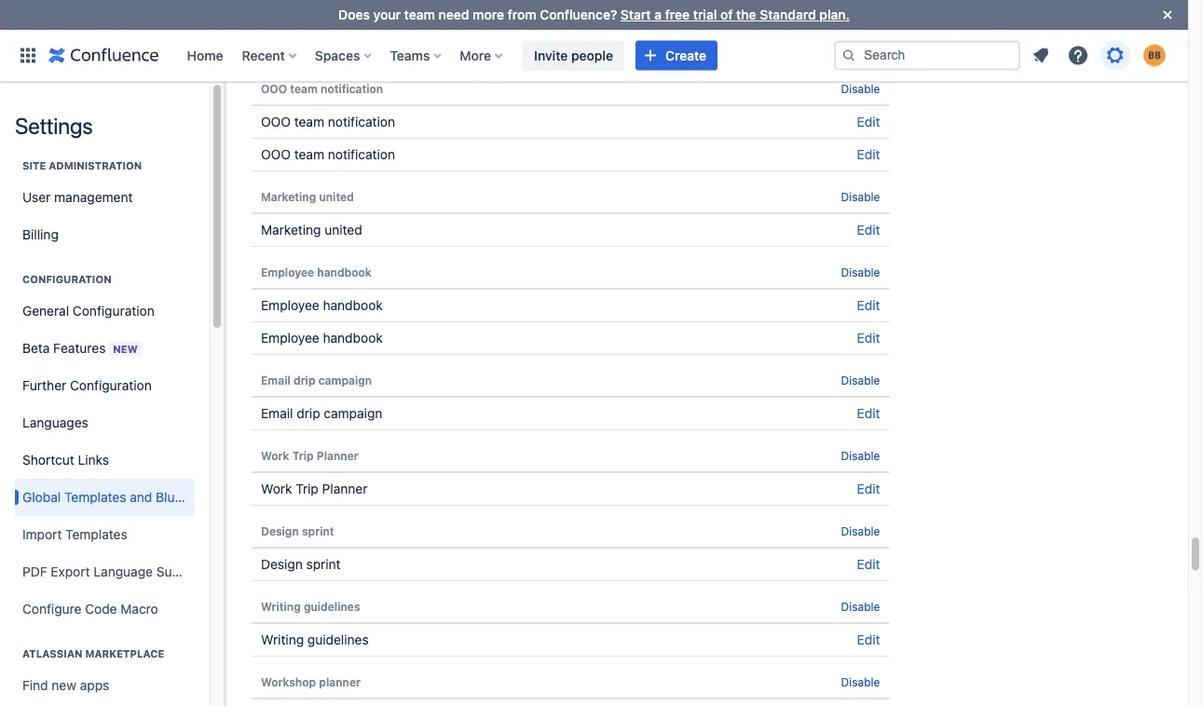Task type: describe. For each thing, give the bounding box(es) containing it.
configure code macro link
[[15, 591, 195, 628]]

need
[[439, 7, 469, 22]]

templates for import
[[65, 527, 127, 543]]

trip for disable
[[292, 449, 314, 462]]

edit link for email drip campaign
[[857, 406, 880, 421]]

general configuration link
[[15, 293, 195, 330]]

banner containing home
[[0, 29, 1189, 82]]

4 disable from the top
[[841, 266, 880, 279]]

edit link for marketing united
[[857, 222, 880, 238]]

configure
[[22, 602, 82, 617]]

support
[[156, 564, 205, 580]]

meeting for disable
[[337, 7, 381, 20]]

new
[[113, 343, 138, 355]]

disable for work trip planner
[[841, 449, 880, 462]]

2 vertical spatial handbook
[[323, 330, 383, 346]]

marketing for disable
[[261, 190, 316, 203]]

drip for disable
[[294, 374, 316, 387]]

languages link
[[15, 405, 195, 442]]

your
[[373, 7, 401, 22]]

workshop
[[261, 676, 316, 689]]

shortcut links link
[[15, 442, 195, 479]]

of
[[721, 7, 733, 22]]

employee for edit link related to employee handbook
[[261, 330, 320, 346]]

1 employee handbook from the top
[[261, 266, 372, 279]]

blueprints
[[156, 490, 217, 505]]

general
[[22, 303, 69, 319]]

search image
[[842, 48, 857, 63]]

shortcut
[[22, 453, 74, 468]]

code
[[85, 602, 117, 617]]

a
[[655, 7, 662, 22]]

does your team need more from confluence? start a free trial of the standard plan.
[[339, 7, 850, 22]]

user
[[22, 190, 51, 205]]

global
[[22, 490, 61, 505]]

3 ooo team notification from the top
[[261, 147, 395, 162]]

start
[[621, 7, 651, 22]]

united for disable
[[319, 190, 354, 203]]

create button
[[636, 41, 718, 70]]

1 ooo from the top
[[261, 82, 287, 95]]

0 vertical spatial notification
[[321, 82, 383, 95]]

2 edit link from the top
[[857, 114, 880, 130]]

edit link for writing guidelines
[[857, 633, 880, 648]]

links
[[78, 453, 109, 468]]

disable link for email drip campaign
[[841, 374, 880, 387]]

pdf export language support
[[22, 564, 205, 580]]

2 ooo from the top
[[261, 114, 291, 130]]

user management
[[22, 190, 133, 205]]

marketing for edit
[[261, 222, 321, 238]]

design for edit
[[261, 557, 303, 572]]

configuration for general
[[73, 303, 155, 319]]

general configuration
[[22, 303, 155, 319]]

disable link for remote team meeting
[[841, 7, 880, 20]]

1 ooo team notification from the top
[[261, 82, 383, 95]]

remote team meeting for disable
[[261, 7, 381, 20]]

0 vertical spatial handbook
[[317, 266, 372, 279]]

languages
[[22, 415, 88, 431]]

marketing united for disable
[[261, 190, 354, 203]]

home
[[187, 48, 223, 63]]

management
[[54, 190, 133, 205]]

marketing united for edit
[[261, 222, 362, 238]]

2 disable link from the top
[[841, 82, 880, 95]]

1 vertical spatial handbook
[[323, 298, 383, 313]]

drip for edit
[[297, 406, 320, 421]]

user management link
[[15, 179, 195, 216]]

edit link for remote team meeting
[[857, 39, 880, 54]]

disable for email drip campaign
[[841, 374, 880, 387]]

from
[[508, 7, 537, 22]]

find new apps link
[[15, 668, 195, 705]]

macro
[[121, 602, 158, 617]]

spaces button
[[309, 41, 379, 70]]

atlassian
[[22, 648, 83, 661]]

billing link
[[15, 216, 195, 254]]

Search field
[[834, 41, 1021, 70]]

workshop planner
[[261, 676, 361, 689]]

email for disable
[[261, 374, 291, 387]]

disable for design sprint
[[841, 525, 880, 538]]

global templates and blueprints link
[[15, 479, 217, 516]]

people
[[571, 48, 613, 63]]

5 edit from the top
[[857, 298, 880, 313]]

2 employee handbook from the top
[[261, 298, 383, 313]]

help icon image
[[1067, 44, 1090, 67]]

language
[[94, 564, 153, 580]]

global templates and blueprints
[[22, 490, 217, 505]]

import
[[22, 527, 62, 543]]

edit for work trip planner
[[857, 482, 880, 497]]

2 ooo team notification from the top
[[261, 114, 395, 130]]

email drip campaign for edit
[[261, 406, 383, 421]]

export
[[51, 564, 90, 580]]

pdf
[[22, 564, 47, 580]]

email drip campaign for disable
[[261, 374, 372, 387]]

trial
[[693, 7, 717, 22]]

notification icon image
[[1030, 44, 1053, 67]]

configure code macro
[[22, 602, 158, 617]]

does
[[339, 7, 370, 22]]

guidelines for disable
[[304, 600, 360, 613]]

teams button
[[384, 41, 449, 70]]

new
[[52, 678, 76, 694]]

features
[[53, 340, 106, 356]]

find
[[22, 678, 48, 694]]

remote team meeting for edit
[[261, 39, 393, 54]]

disable for writing guidelines
[[841, 600, 880, 613]]

and
[[130, 490, 152, 505]]

invite people button
[[523, 41, 625, 70]]

site administration group
[[15, 140, 195, 259]]

start a free trial of the standard plan. link
[[621, 7, 850, 22]]

site administration
[[22, 160, 142, 172]]

administration
[[49, 160, 142, 172]]

2 disable from the top
[[841, 82, 880, 95]]

disable link for design sprint
[[841, 525, 880, 538]]

recent
[[242, 48, 285, 63]]

shortcut links
[[22, 453, 109, 468]]

0 vertical spatial configuration
[[22, 274, 112, 286]]

disable link for marketing united
[[841, 190, 880, 203]]

settings icon image
[[1105, 44, 1127, 67]]

site
[[22, 160, 46, 172]]

home link
[[181, 41, 229, 70]]

sprint for edit
[[306, 557, 341, 572]]

further configuration link
[[15, 367, 195, 405]]

edit for remote team meeting
[[857, 39, 880, 54]]

5 edit link from the top
[[857, 298, 880, 313]]



Task type: vqa. For each thing, say whether or not it's contained in the screenshot.
new on the bottom of page
yes



Task type: locate. For each thing, give the bounding box(es) containing it.
1 remote from the top
[[261, 7, 303, 20]]

3 ooo from the top
[[261, 147, 291, 162]]

work
[[261, 449, 289, 462], [261, 482, 292, 497]]

writing guidelines
[[261, 600, 360, 613], [261, 633, 369, 648]]

further
[[22, 378, 66, 393]]

8 disable link from the top
[[841, 600, 880, 613]]

7 disable link from the top
[[841, 525, 880, 538]]

marketplace
[[85, 648, 164, 661]]

1 vertical spatial meeting
[[344, 39, 393, 54]]

1 vertical spatial united
[[325, 222, 362, 238]]

writing for edit
[[261, 633, 304, 648]]

1 disable link from the top
[[841, 7, 880, 20]]

6 edit from the top
[[857, 330, 880, 346]]

team
[[306, 7, 334, 20], [404, 7, 435, 22], [311, 39, 341, 54], [290, 82, 318, 95], [294, 114, 324, 130], [294, 147, 324, 162]]

planner for edit
[[322, 482, 368, 497]]

edit for employee handbook
[[857, 330, 880, 346]]

import templates link
[[15, 516, 195, 554]]

2 employee from the top
[[261, 298, 320, 313]]

4 edit from the top
[[857, 222, 880, 238]]

edit for marketing united
[[857, 222, 880, 238]]

disable for remote team meeting
[[841, 7, 880, 20]]

standard
[[760, 7, 816, 22]]

united for edit
[[325, 222, 362, 238]]

2 edit from the top
[[857, 114, 880, 130]]

sprint for disable
[[302, 525, 334, 538]]

employee for 6th disable link from the bottom of the page
[[261, 266, 314, 279]]

email drip campaign
[[261, 374, 372, 387], [261, 406, 383, 421]]

2 remote team meeting from the top
[[261, 39, 393, 54]]

7 edit from the top
[[857, 406, 880, 421]]

employee for sixth edit link from the bottom of the page
[[261, 298, 320, 313]]

9 edit link from the top
[[857, 557, 880, 572]]

8 edit link from the top
[[857, 482, 880, 497]]

10 edit from the top
[[857, 633, 880, 648]]

planner for disable
[[317, 449, 359, 462]]

beta
[[22, 340, 50, 356]]

2 design from the top
[[261, 557, 303, 572]]

8 disable from the top
[[841, 600, 880, 613]]

more
[[473, 7, 504, 22]]

0 vertical spatial ooo team notification
[[261, 82, 383, 95]]

0 vertical spatial work
[[261, 449, 289, 462]]

6 edit link from the top
[[857, 330, 880, 346]]

2 vertical spatial notification
[[328, 147, 395, 162]]

remote for edit
[[261, 39, 307, 54]]

6 disable link from the top
[[841, 449, 880, 462]]

1 vertical spatial work
[[261, 482, 292, 497]]

3 employee handbook from the top
[[261, 330, 383, 346]]

configuration group
[[15, 254, 217, 634]]

edit link for design sprint
[[857, 557, 880, 572]]

3 disable from the top
[[841, 190, 880, 203]]

import templates
[[22, 527, 127, 543]]

0 vertical spatial employee
[[261, 266, 314, 279]]

1 marketing from the top
[[261, 190, 316, 203]]

disable link for writing guidelines
[[841, 600, 880, 613]]

marketing
[[261, 190, 316, 203], [261, 222, 321, 238]]

1 vertical spatial notification
[[328, 114, 395, 130]]

0 vertical spatial guidelines
[[304, 600, 360, 613]]

meeting for edit
[[344, 39, 393, 54]]

0 vertical spatial sprint
[[302, 525, 334, 538]]

banner
[[0, 29, 1189, 82]]

collapse sidebar image
[[203, 91, 244, 129]]

2 vertical spatial ooo
[[261, 147, 291, 162]]

remote left spaces
[[261, 39, 307, 54]]

spaces
[[315, 48, 360, 63]]

edit for email drip campaign
[[857, 406, 880, 421]]

marketing united
[[261, 190, 354, 203], [261, 222, 362, 238]]

edit
[[857, 39, 880, 54], [857, 114, 880, 130], [857, 147, 880, 162], [857, 222, 880, 238], [857, 298, 880, 313], [857, 330, 880, 346], [857, 406, 880, 421], [857, 482, 880, 497], [857, 557, 880, 572], [857, 633, 880, 648]]

create
[[666, 48, 707, 63]]

2 design sprint from the top
[[261, 557, 341, 572]]

4 disable link from the top
[[841, 266, 880, 279]]

disable link for work trip planner
[[841, 449, 880, 462]]

1 vertical spatial guidelines
[[308, 633, 369, 648]]

10 edit link from the top
[[857, 633, 880, 648]]

remote up recent popup button
[[261, 7, 303, 20]]

global element
[[11, 29, 834, 82]]

templates down links
[[64, 490, 126, 505]]

planner
[[319, 676, 361, 689]]

email for edit
[[261, 406, 293, 421]]

your profile and preferences image
[[1144, 44, 1166, 67]]

1 vertical spatial marketing united
[[261, 222, 362, 238]]

1 work from the top
[[261, 449, 289, 462]]

1 vertical spatial writing guidelines
[[261, 633, 369, 648]]

3 disable link from the top
[[841, 190, 880, 203]]

edit for writing guidelines
[[857, 633, 880, 648]]

more button
[[454, 41, 510, 70]]

templates
[[64, 490, 126, 505], [65, 527, 127, 543]]

work trip planner
[[261, 449, 359, 462], [261, 482, 368, 497]]

meeting
[[337, 7, 381, 20], [344, 39, 393, 54]]

0 vertical spatial planner
[[317, 449, 359, 462]]

design sprint for disable
[[261, 525, 334, 538]]

planner
[[317, 449, 359, 462], [322, 482, 368, 497]]

8 edit from the top
[[857, 482, 880, 497]]

work trip planner for disable
[[261, 449, 359, 462]]

9 disable link from the top
[[841, 676, 880, 689]]

1 work trip planner from the top
[[261, 449, 359, 462]]

1 vertical spatial employee handbook
[[261, 298, 383, 313]]

configuration up 'new'
[[73, 303, 155, 319]]

more
[[460, 48, 491, 63]]

2 vertical spatial configuration
[[70, 378, 152, 393]]

1 vertical spatial marketing
[[261, 222, 321, 238]]

9 disable from the top
[[841, 676, 880, 689]]

writing
[[261, 600, 301, 613], [261, 633, 304, 648]]

find new apps
[[22, 678, 109, 694]]

united
[[319, 190, 354, 203], [325, 222, 362, 238]]

trip for edit
[[296, 482, 319, 497]]

further configuration
[[22, 378, 152, 393]]

1 edit from the top
[[857, 39, 880, 54]]

remote
[[261, 7, 303, 20], [261, 39, 307, 54]]

1 vertical spatial ooo team notification
[[261, 114, 395, 130]]

0 vertical spatial marketing united
[[261, 190, 354, 203]]

the
[[737, 7, 757, 22]]

employee
[[261, 266, 314, 279], [261, 298, 320, 313], [261, 330, 320, 346]]

0 vertical spatial email drip campaign
[[261, 374, 372, 387]]

1 vertical spatial ooo
[[261, 114, 291, 130]]

2 work from the top
[[261, 482, 292, 497]]

0 vertical spatial remote
[[261, 7, 303, 20]]

templates up pdf export language support link
[[65, 527, 127, 543]]

2 marketing from the top
[[261, 222, 321, 238]]

1 vertical spatial campaign
[[324, 406, 383, 421]]

employee handbook
[[261, 266, 372, 279], [261, 298, 383, 313], [261, 330, 383, 346]]

0 vertical spatial meeting
[[337, 7, 381, 20]]

edit link
[[857, 39, 880, 54], [857, 114, 880, 130], [857, 147, 880, 162], [857, 222, 880, 238], [857, 298, 880, 313], [857, 330, 880, 346], [857, 406, 880, 421], [857, 482, 880, 497], [857, 557, 880, 572], [857, 633, 880, 648]]

0 vertical spatial remote team meeting
[[261, 7, 381, 20]]

confluence image
[[48, 44, 159, 67], [48, 44, 159, 67]]

1 vertical spatial design
[[261, 557, 303, 572]]

1 vertical spatial email
[[261, 406, 293, 421]]

1 employee from the top
[[261, 266, 314, 279]]

design sprint for edit
[[261, 557, 341, 572]]

1 vertical spatial sprint
[[306, 557, 341, 572]]

recent button
[[236, 41, 304, 70]]

design sprint
[[261, 525, 334, 538], [261, 557, 341, 572]]

close image
[[1157, 4, 1179, 26]]

2 vertical spatial ooo team notification
[[261, 147, 395, 162]]

edit for design sprint
[[857, 557, 880, 572]]

meeting down does
[[344, 39, 393, 54]]

work for disable
[[261, 449, 289, 462]]

campaign for edit
[[324, 406, 383, 421]]

1 design from the top
[[261, 525, 299, 538]]

1 vertical spatial drip
[[297, 406, 320, 421]]

2 remote from the top
[[261, 39, 307, 54]]

design
[[261, 525, 299, 538], [261, 557, 303, 572]]

9 edit from the top
[[857, 557, 880, 572]]

disable
[[841, 7, 880, 20], [841, 82, 880, 95], [841, 190, 880, 203], [841, 266, 880, 279], [841, 374, 880, 387], [841, 449, 880, 462], [841, 525, 880, 538], [841, 600, 880, 613], [841, 676, 880, 689]]

configuration for further
[[70, 378, 152, 393]]

writing guidelines for disable
[[261, 600, 360, 613]]

4 edit link from the top
[[857, 222, 880, 238]]

1 vertical spatial work trip planner
[[261, 482, 368, 497]]

1 vertical spatial remote
[[261, 39, 307, 54]]

1 vertical spatial employee
[[261, 298, 320, 313]]

configuration inside 'link'
[[73, 303, 155, 319]]

1 writing guidelines from the top
[[261, 600, 360, 613]]

2 vertical spatial employee handbook
[[261, 330, 383, 346]]

guidelines for edit
[[308, 633, 369, 648]]

remote team meeting down does
[[261, 39, 393, 54]]

atlassian marketplace group
[[15, 628, 195, 707]]

1 vertical spatial planner
[[322, 482, 368, 497]]

0 vertical spatial templates
[[64, 490, 126, 505]]

0 vertical spatial marketing
[[261, 190, 316, 203]]

1 disable from the top
[[841, 7, 880, 20]]

3 edit from the top
[[857, 147, 880, 162]]

3 edit link from the top
[[857, 147, 880, 162]]

7 disable from the top
[[841, 525, 880, 538]]

notification
[[321, 82, 383, 95], [328, 114, 395, 130], [328, 147, 395, 162]]

2 vertical spatial employee
[[261, 330, 320, 346]]

remote team meeting
[[261, 7, 381, 20], [261, 39, 393, 54]]

configuration up languages link
[[70, 378, 152, 393]]

0 vertical spatial campaign
[[319, 374, 372, 387]]

6 disable from the top
[[841, 449, 880, 462]]

remote for disable
[[261, 7, 303, 20]]

email
[[261, 374, 291, 387], [261, 406, 293, 421]]

0 vertical spatial united
[[319, 190, 354, 203]]

2 writing from the top
[[261, 633, 304, 648]]

edit link for employee handbook
[[857, 330, 880, 346]]

free
[[665, 7, 690, 22]]

plan.
[[820, 7, 850, 22]]

7 edit link from the top
[[857, 406, 880, 421]]

3 employee from the top
[[261, 330, 320, 346]]

2 work trip planner from the top
[[261, 482, 368, 497]]

0 vertical spatial design
[[261, 525, 299, 538]]

pdf export language support link
[[15, 554, 205, 591]]

sprint
[[302, 525, 334, 538], [306, 557, 341, 572]]

2 marketing united from the top
[[261, 222, 362, 238]]

edit link for work trip planner
[[857, 482, 880, 497]]

configuration
[[22, 274, 112, 286], [73, 303, 155, 319], [70, 378, 152, 393]]

invite
[[534, 48, 568, 63]]

1 email from the top
[[261, 374, 291, 387]]

invite people
[[534, 48, 613, 63]]

2 email from the top
[[261, 406, 293, 421]]

1 vertical spatial writing
[[261, 633, 304, 648]]

apps
[[80, 678, 109, 694]]

writing for disable
[[261, 600, 301, 613]]

0 vertical spatial ooo
[[261, 82, 287, 95]]

ooo team notification
[[261, 82, 383, 95], [261, 114, 395, 130], [261, 147, 395, 162]]

design for disable
[[261, 525, 299, 538]]

0 vertical spatial employee handbook
[[261, 266, 372, 279]]

remote team meeting up spaces
[[261, 7, 381, 20]]

campaign
[[319, 374, 372, 387], [324, 406, 383, 421]]

templates for global
[[64, 490, 126, 505]]

settings
[[15, 113, 93, 139]]

1 remote team meeting from the top
[[261, 7, 381, 20]]

confluence?
[[540, 7, 617, 22]]

campaign for disable
[[319, 374, 372, 387]]

0 vertical spatial drip
[[294, 374, 316, 387]]

meeting up spaces popup button
[[337, 7, 381, 20]]

disable for marketing united
[[841, 190, 880, 203]]

billing
[[22, 227, 59, 242]]

1 vertical spatial templates
[[65, 527, 127, 543]]

0 vertical spatial design sprint
[[261, 525, 334, 538]]

disable link
[[841, 7, 880, 20], [841, 82, 880, 95], [841, 190, 880, 203], [841, 266, 880, 279], [841, 374, 880, 387], [841, 449, 880, 462], [841, 525, 880, 538], [841, 600, 880, 613], [841, 676, 880, 689]]

edit link for ooo team notification
[[857, 147, 880, 162]]

edit for ooo team notification
[[857, 147, 880, 162]]

1 email drip campaign from the top
[[261, 374, 372, 387]]

1 vertical spatial trip
[[296, 482, 319, 497]]

writing guidelines for edit
[[261, 633, 369, 648]]

0 vertical spatial trip
[[292, 449, 314, 462]]

1 design sprint from the top
[[261, 525, 334, 538]]

5 disable link from the top
[[841, 374, 880, 387]]

0 vertical spatial work trip planner
[[261, 449, 359, 462]]

2 writing guidelines from the top
[[261, 633, 369, 648]]

configuration up general
[[22, 274, 112, 286]]

1 vertical spatial email drip campaign
[[261, 406, 383, 421]]

0 vertical spatial email
[[261, 374, 291, 387]]

0 vertical spatial writing
[[261, 600, 301, 613]]

2 email drip campaign from the top
[[261, 406, 383, 421]]

1 vertical spatial configuration
[[73, 303, 155, 319]]

0 vertical spatial writing guidelines
[[261, 600, 360, 613]]

atlassian marketplace
[[22, 648, 164, 661]]

5 disable from the top
[[841, 374, 880, 387]]

1 vertical spatial design sprint
[[261, 557, 341, 572]]

work for edit
[[261, 482, 292, 497]]

1 edit link from the top
[[857, 39, 880, 54]]

beta features new
[[22, 340, 138, 356]]

appswitcher icon image
[[17, 44, 39, 67]]

work trip planner for edit
[[261, 482, 368, 497]]

1 marketing united from the top
[[261, 190, 354, 203]]

1 vertical spatial remote team meeting
[[261, 39, 393, 54]]

1 writing from the top
[[261, 600, 301, 613]]

teams
[[390, 48, 430, 63]]



